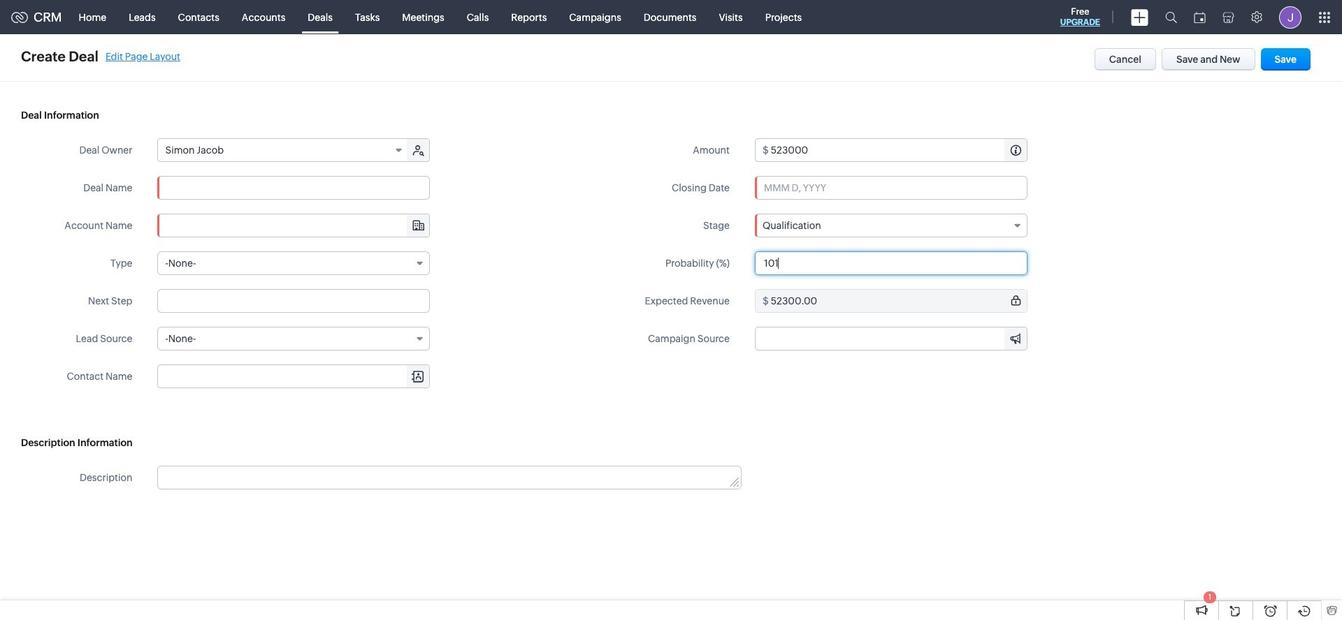 Task type: vqa. For each thing, say whether or not it's contained in the screenshot.
Price for Price Book Name
no



Task type: describe. For each thing, give the bounding box(es) containing it.
search element
[[1157, 0, 1186, 34]]

profile image
[[1280, 6, 1302, 28]]

MMM D, YYYY text field
[[755, 176, 1028, 200]]

calendar image
[[1194, 12, 1206, 23]]

logo image
[[11, 12, 28, 23]]



Task type: locate. For each thing, give the bounding box(es) containing it.
search image
[[1166, 11, 1178, 23]]

profile element
[[1271, 0, 1310, 34]]

None text field
[[158, 215, 430, 237], [158, 290, 430, 313], [771, 290, 1027, 313], [756, 328, 1027, 350], [158, 366, 430, 388], [158, 467, 741, 490], [158, 215, 430, 237], [158, 290, 430, 313], [771, 290, 1027, 313], [756, 328, 1027, 350], [158, 366, 430, 388], [158, 467, 741, 490]]

create menu image
[[1131, 9, 1149, 26]]

create menu element
[[1123, 0, 1157, 34]]

None field
[[158, 139, 409, 162], [755, 214, 1028, 238], [158, 215, 430, 237], [158, 252, 430, 276], [158, 327, 430, 351], [756, 328, 1027, 350], [158, 366, 430, 388], [158, 139, 409, 162], [755, 214, 1028, 238], [158, 215, 430, 237], [158, 252, 430, 276], [158, 327, 430, 351], [756, 328, 1027, 350], [158, 366, 430, 388]]

None text field
[[771, 139, 1027, 162], [158, 176, 430, 200], [755, 252, 1028, 276], [771, 139, 1027, 162], [158, 176, 430, 200], [755, 252, 1028, 276]]



